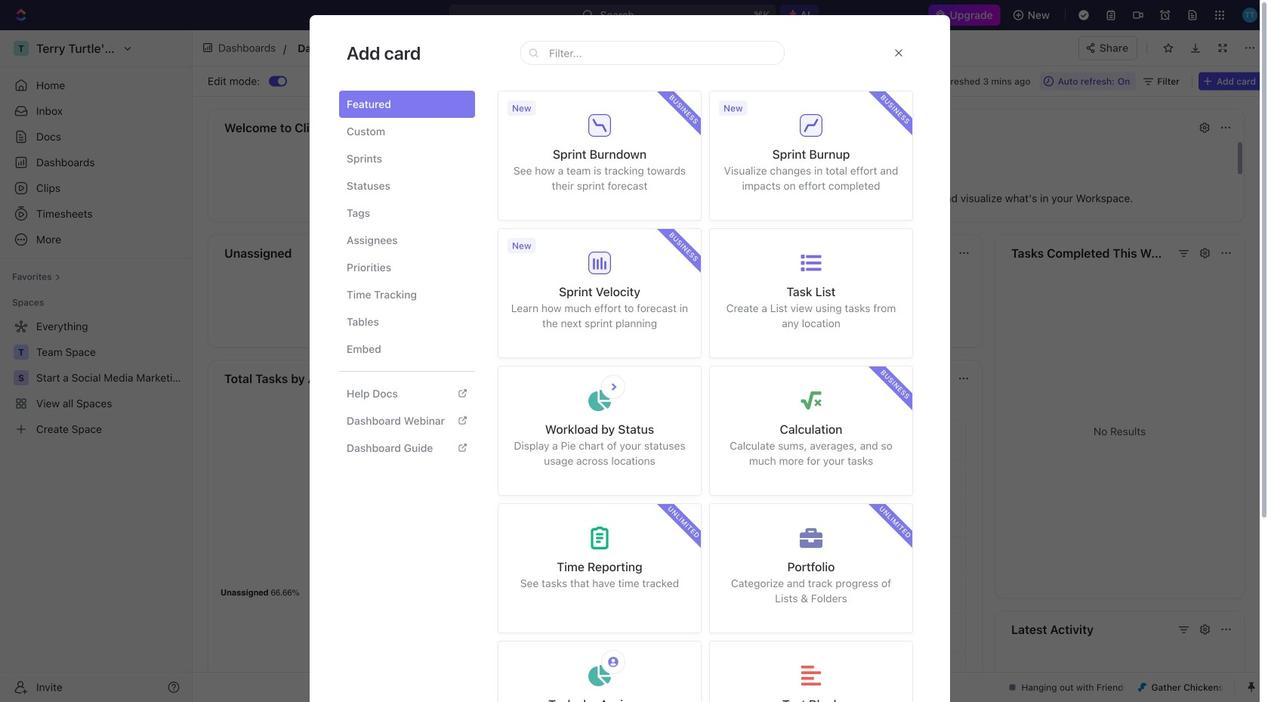 Task type: vqa. For each thing, say whether or not it's contained in the screenshot.
Other button
no



Task type: locate. For each thing, give the bounding box(es) containing it.
tree
[[6, 314, 186, 441]]

None text field
[[298, 39, 627, 57]]

sidebar navigation
[[0, 30, 193, 702]]



Task type: describe. For each thing, give the bounding box(es) containing it.
tree inside sidebar navigation
[[6, 314, 186, 441]]

Filter... text field
[[549, 42, 780, 64]]

drumstick bite image
[[1138, 683, 1148, 692]]



